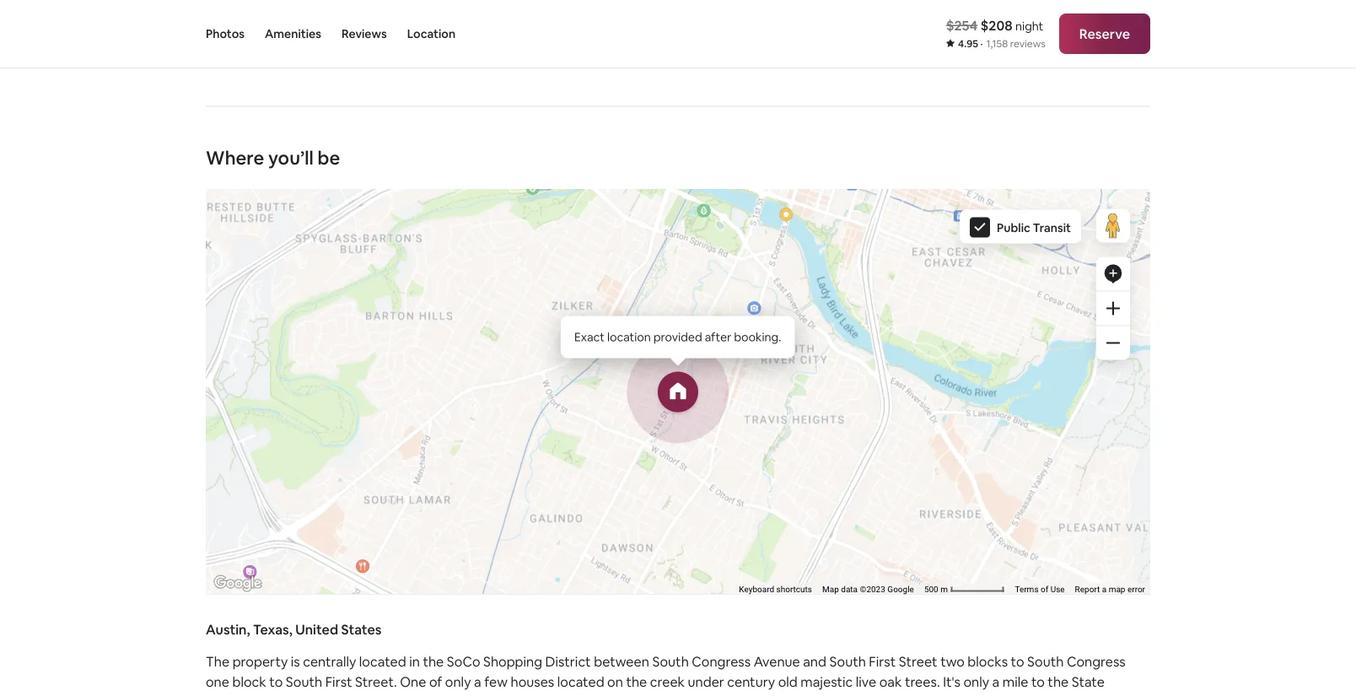 Task type: vqa. For each thing, say whether or not it's contained in the screenshot.
two
yes



Task type: describe. For each thing, give the bounding box(es) containing it.
the down the "one" on the left bottom of page
[[420, 694, 441, 696]]

add a place to the map image
[[1104, 264, 1124, 284]]

reserve
[[1080, 25, 1131, 42]]

the
[[206, 653, 230, 670]]

soco
[[447, 653, 481, 670]]

one
[[400, 673, 426, 691]]

and down the "one" on the left bottom of page
[[393, 694, 417, 696]]

location button
[[407, 0, 456, 68]]

report
[[1076, 584, 1101, 594]]

google map
showing 6 points of interest. region
[[29, 35, 1325, 683]]

500 m
[[925, 584, 951, 594]]

show all 1,158 reviews button
[[206, 25, 382, 65]]

and down the mile
[[1007, 694, 1031, 696]]

500
[[925, 584, 939, 594]]

austin,
[[206, 621, 250, 638]]

capital
[[206, 694, 250, 696]]

1,158 for ·
[[987, 37, 1009, 50]]

map
[[1109, 584, 1126, 594]]

iconic
[[1034, 694, 1070, 696]]

historic
[[616, 694, 662, 696]]

the right 'in'
[[423, 653, 444, 670]]

public transit
[[997, 220, 1072, 235]]

be
[[318, 146, 340, 170]]

where you'll be
[[206, 146, 340, 170]]

reviews for 4.95 · 1,158 reviews
[[1011, 37, 1046, 50]]

the up the historic
[[626, 673, 647, 691]]

1 horizontal spatial to
[[1011, 653, 1025, 670]]

and down 'few'
[[503, 694, 526, 696]]

reviews button
[[342, 0, 387, 68]]

and up majestic
[[803, 653, 827, 670]]

majestic
[[801, 673, 853, 691]]

of inside the property is centrally located in the soco shopping district between south congress avenue and south first street two blocks to south congress one block to south first street. one of only a few houses located on the creek under century old majestic live oak trees. it's only a mile to the state capital downtown attractions and the river hike and bike trail.  this historic neighborhood is filled with austin's favorite restaurants and iconic bars a
[[429, 673, 442, 691]]

two
[[941, 653, 965, 670]]

terms
[[1015, 584, 1039, 594]]

bike
[[529, 694, 555, 696]]

avenue
[[754, 653, 801, 670]]

night
[[1016, 18, 1044, 33]]

1 congress from the left
[[692, 653, 751, 670]]

trees.
[[905, 673, 941, 691]]

report a map error link
[[1076, 584, 1146, 594]]

with
[[801, 694, 828, 696]]

2 horizontal spatial to
[[1032, 673, 1045, 691]]

reviews
[[342, 26, 387, 41]]

favorite
[[883, 694, 931, 696]]

filled
[[768, 694, 799, 696]]

transit
[[1034, 220, 1072, 235]]

1 only from the left
[[445, 673, 471, 691]]

hike
[[474, 694, 500, 696]]

south up "live"
[[830, 653, 866, 670]]

between
[[594, 653, 650, 670]]

state
[[1072, 673, 1105, 691]]

terms of use
[[1015, 584, 1065, 594]]

texas,
[[253, 621, 293, 638]]

©2023
[[860, 584, 886, 594]]

2 congress from the left
[[1067, 653, 1126, 670]]

all
[[264, 36, 278, 53]]

states
[[341, 621, 382, 638]]

river
[[444, 694, 471, 696]]

photos button
[[206, 0, 245, 68]]

photos
[[206, 26, 245, 41]]

amenities
[[265, 26, 321, 41]]

keyboard
[[739, 584, 775, 594]]

this
[[588, 694, 613, 696]]

in
[[409, 653, 420, 670]]

0 horizontal spatial to
[[269, 673, 283, 691]]

century
[[728, 673, 776, 691]]

street
[[899, 653, 938, 670]]

map data ©2023 google
[[823, 584, 915, 594]]

united
[[296, 621, 338, 638]]

the property is centrally located in the soco shopping district between south congress avenue and south first street two blocks to south congress one block to south first street. one of only a few houses located on the creek under century old majestic live oak trees. it's only a mile to the state capital downtown attractions and the river hike and bike trail.  this historic neighborhood is filled with austin's favorite restaurants and iconic bars a
[[206, 653, 1126, 696]]

south up downtown
[[286, 673, 322, 691]]

$254
[[947, 16, 978, 34]]

where
[[206, 146, 264, 170]]

zoom in image
[[1107, 302, 1121, 315]]

location
[[407, 26, 456, 41]]

use
[[1051, 584, 1065, 594]]

block
[[232, 673, 266, 691]]

1 horizontal spatial is
[[756, 694, 765, 696]]

$254 $208 night
[[947, 16, 1044, 34]]

1 horizontal spatial first
[[869, 653, 896, 670]]

google
[[888, 584, 915, 594]]

blocks
[[968, 653, 1008, 670]]

under
[[688, 673, 725, 691]]

south up the iconic at right
[[1028, 653, 1064, 670]]

district
[[546, 653, 591, 670]]



Task type: locate. For each thing, give the bounding box(es) containing it.
show
[[226, 36, 261, 53]]

0 horizontal spatial a
[[474, 673, 482, 691]]

reviews for show all 1,158 reviews
[[313, 36, 362, 53]]

2 only from the left
[[964, 673, 990, 691]]

downtown
[[253, 694, 319, 696]]

south up the creek
[[653, 653, 689, 670]]

and
[[803, 653, 827, 670], [393, 694, 417, 696], [503, 694, 526, 696], [1007, 694, 1031, 696]]

google image
[[210, 572, 266, 594]]

0 vertical spatial located
[[359, 653, 406, 670]]

1 vertical spatial located
[[558, 673, 605, 691]]

0 vertical spatial of
[[1041, 584, 1049, 594]]

1 vertical spatial of
[[429, 673, 442, 691]]

keyboard shortcuts button
[[739, 583, 813, 595]]

1 horizontal spatial reviews
[[1011, 37, 1046, 50]]

2 horizontal spatial a
[[1103, 584, 1107, 594]]

1,158 right all
[[281, 36, 310, 53]]

terms of use link
[[1015, 584, 1065, 594]]

list item
[[678, 0, 1078, 25]]

street.
[[355, 673, 397, 691]]

south
[[653, 653, 689, 670], [830, 653, 866, 670], [1028, 653, 1064, 670], [286, 673, 322, 691]]

congress up under
[[692, 653, 751, 670]]

a left the mile
[[993, 673, 1000, 691]]

a up hike
[[474, 673, 482, 691]]

first
[[869, 653, 896, 670], [325, 673, 352, 691]]

1,158
[[281, 36, 310, 53], [987, 37, 1009, 50]]

m
[[941, 584, 948, 594]]

located up street.
[[359, 653, 406, 670]]

1 horizontal spatial 1,158
[[987, 37, 1009, 50]]

drag pegman onto the map to open street view image
[[1097, 209, 1131, 242]]

1 vertical spatial is
[[756, 694, 765, 696]]

a left map
[[1103, 584, 1107, 594]]

0 vertical spatial first
[[869, 653, 896, 670]]

500 m button
[[920, 583, 1010, 595]]

1 vertical spatial first
[[325, 673, 352, 691]]

neighborhood
[[665, 694, 753, 696]]

1 horizontal spatial congress
[[1067, 653, 1126, 670]]

to up the mile
[[1011, 653, 1025, 670]]

keyboard shortcuts
[[739, 584, 813, 594]]

0 horizontal spatial located
[[359, 653, 406, 670]]

austin, texas, united states
[[206, 621, 382, 638]]

only up river
[[445, 673, 471, 691]]

bars
[[1073, 694, 1100, 696]]

of left use
[[1041, 584, 1049, 594]]

1 horizontal spatial only
[[964, 673, 990, 691]]

data
[[842, 584, 858, 594]]

few
[[484, 673, 508, 691]]

attractions
[[322, 694, 390, 696]]

0 horizontal spatial of
[[429, 673, 442, 691]]

the up the iconic at right
[[1048, 673, 1069, 691]]

4.95 · 1,158 reviews
[[959, 37, 1046, 50]]

to up downtown
[[269, 673, 283, 691]]

creek
[[650, 673, 685, 691]]

0 horizontal spatial reviews
[[313, 36, 362, 53]]

it's
[[944, 673, 961, 691]]

of
[[1041, 584, 1049, 594], [429, 673, 442, 691]]

·
[[981, 37, 983, 50]]

only
[[445, 673, 471, 691], [964, 673, 990, 691]]

only up the restaurants
[[964, 673, 990, 691]]

trail.
[[558, 694, 585, 696]]

report a map error
[[1076, 584, 1146, 594]]

live
[[856, 673, 877, 691]]

property
[[233, 653, 288, 670]]

congress up state
[[1067, 653, 1126, 670]]

1 horizontal spatial located
[[558, 673, 605, 691]]

your stay location, map pin image
[[658, 372, 699, 412]]

1 horizontal spatial a
[[993, 673, 1000, 691]]

is down century
[[756, 694, 765, 696]]

reserve button
[[1060, 14, 1151, 54]]

to
[[1011, 653, 1025, 670], [269, 673, 283, 691], [1032, 673, 1045, 691]]

shortcuts
[[777, 584, 813, 594]]

show all 1,158 reviews
[[226, 36, 362, 53]]

located up "trail."
[[558, 673, 605, 691]]

reviews inside button
[[313, 36, 362, 53]]

4.95
[[959, 37, 979, 50]]

0 horizontal spatial congress
[[692, 653, 751, 670]]

on
[[608, 673, 623, 691]]

located
[[359, 653, 406, 670], [558, 673, 605, 691]]

shopping
[[484, 653, 543, 670]]

is
[[291, 653, 300, 670], [756, 694, 765, 696]]

0 vertical spatial is
[[291, 653, 300, 670]]

$208
[[981, 16, 1013, 34]]

0 horizontal spatial first
[[325, 673, 352, 691]]

mile
[[1003, 673, 1029, 691]]

the
[[423, 653, 444, 670], [626, 673, 647, 691], [1048, 673, 1069, 691], [420, 694, 441, 696]]

0 horizontal spatial 1,158
[[281, 36, 310, 53]]

reviews
[[313, 36, 362, 53], [1011, 37, 1046, 50]]

congress
[[692, 653, 751, 670], [1067, 653, 1126, 670]]

zoom out image
[[1107, 336, 1121, 350]]

1,158 for all
[[281, 36, 310, 53]]

you'll
[[268, 146, 314, 170]]

1,158 inside button
[[281, 36, 310, 53]]

centrally
[[303, 653, 356, 670]]

public
[[997, 220, 1031, 235]]

houses
[[511, 673, 555, 691]]

1,158 right '·' on the top right of page
[[987, 37, 1009, 50]]

is down austin, texas, united states
[[291, 653, 300, 670]]

amenities button
[[265, 0, 321, 68]]

0 horizontal spatial is
[[291, 653, 300, 670]]

of right the "one" on the left bottom of page
[[429, 673, 442, 691]]

one
[[206, 673, 229, 691]]

first up oak on the bottom of page
[[869, 653, 896, 670]]

1 horizontal spatial of
[[1041, 584, 1049, 594]]

restaurants
[[934, 694, 1004, 696]]

0 horizontal spatial only
[[445, 673, 471, 691]]

to up the iconic at right
[[1032, 673, 1045, 691]]

old
[[779, 673, 798, 691]]

error
[[1128, 584, 1146, 594]]

austin's
[[831, 694, 880, 696]]

oak
[[880, 673, 902, 691]]

first up attractions
[[325, 673, 352, 691]]



